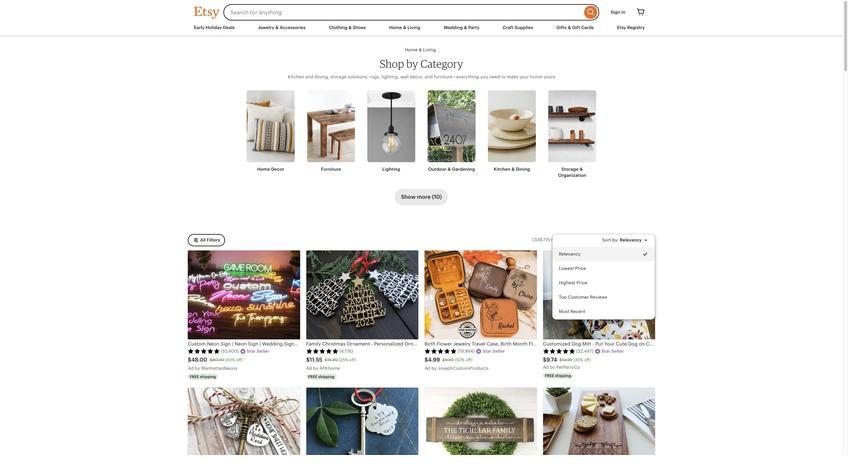 Task type: vqa. For each thing, say whether or not it's contained in the screenshot.
p
no



Task type: describe. For each thing, give the bounding box(es) containing it.
organization
[[558, 173, 587, 178]]

storage
[[331, 74, 347, 79]]

home & living menu item
[[389, 25, 421, 30]]

all filters button
[[188, 234, 225, 247]]

sort by: relevancy
[[602, 238, 642, 243]]

outdoor & gardening
[[428, 167, 475, 172]]

dining,
[[315, 74, 329, 79]]

clothing & shoes
[[329, 25, 366, 30]]

decor,
[[410, 74, 424, 79]]

2 christmas from the left
[[461, 342, 484, 347]]

off) for 4.99
[[466, 358, 473, 363]]

& up shop by category
[[419, 47, 422, 52]]

5 out of 5 stars image for 11.55
[[306, 349, 339, 354]]

craft supplies link
[[503, 25, 533, 31]]

custom neon sign | neon sign | wedding signs | name neon sign | led neon light sign | wedding bridesmaid gifts | wall decor | home decor image
[[188, 251, 300, 340]]

josephcustomproducts
[[438, 366, 489, 372]]

cheese board, personalized cutting board, custom name, wedding gift, christmas, anniversary, personalized womens, gift for her, husband gift image
[[543, 389, 655, 456]]

0 vertical spatial home
[[389, 25, 402, 30]]

top customer reviews link
[[553, 291, 655, 305]]

(19,994)
[[458, 349, 475, 354]]

1 - from the left
[[371, 342, 373, 347]]

sign in
[[611, 10, 626, 15]]

kitchen and dining, storage solutions, rugs, lighting, wall decor, and furniture—everything you need to make your home yours
[[288, 74, 555, 79]]

all filters
[[200, 238, 220, 243]]

2 and from the left
[[425, 74, 433, 79]]

2 star seller from the left
[[483, 349, 505, 354]]

sort
[[602, 238, 611, 243]]

$ up apkhome
[[325, 358, 328, 363]]

furniture—everything
[[434, 74, 479, 79]]

customized dog mitt - put your cute dog on custom oven mitts, dog lovers, dog gift, dog personalized, dog gift socks, christmas gift image
[[543, 251, 655, 340]]

( 339,715 results,
[[533, 238, 567, 243]]

reviews
[[590, 295, 608, 300]]

jewelry
[[258, 25, 274, 30]]

kitchen & dining link
[[488, 90, 536, 173]]

$ 48.00 $ 80.00 (40% off) a d by manhattanneons
[[188, 357, 243, 372]]

clothing & shoes link
[[329, 25, 366, 31]]

relevancy link
[[553, 247, 655, 262]]

by for 48.00
[[195, 366, 200, 372]]

& left shoes
[[349, 25, 352, 30]]

none search field inside the sign in banner
[[224, 4, 600, 21]]

a for 48.00
[[188, 366, 191, 372]]

a for 9.74
[[543, 365, 546, 371]]

with
[[429, 342, 440, 347]]

14.99
[[562, 358, 573, 363]]

new home gift, personalized, realtor gift, housewarming, first home ornament, wedding gift, image
[[306, 389, 419, 456]]

9.74
[[547, 357, 557, 364]]

by inside $ 4.99 $ 9.99 (50% off) a d by josephcustomproducts
[[432, 366, 437, 372]]

lighting link
[[368, 90, 415, 173]]

free shipping for 9.74
[[545, 374, 571, 378]]

2 - from the left
[[458, 342, 460, 347]]

(10,400)
[[221, 349, 239, 354]]

decor
[[271, 167, 284, 172]]

storage & organization
[[558, 167, 587, 178]]

early
[[194, 25, 205, 30]]

craft supplies menu item
[[503, 25, 533, 30]]

$ down family christmas ornament - personalized ornament with names - christmas tree ornament
[[425, 357, 428, 364]]

price for highest price
[[577, 281, 588, 286]]

you
[[481, 74, 488, 79]]

personalized
[[374, 342, 403, 347]]

gifts
[[557, 25, 567, 30]]

need
[[490, 74, 500, 79]]

5 out of 5 stars image for 4.99
[[425, 349, 457, 354]]

15.40
[[328, 358, 338, 363]]

outdoor
[[428, 167, 447, 172]]

$ 4.99 $ 9.99 (50% off) a d by josephcustomproducts
[[425, 357, 489, 372]]

free for 9.74
[[545, 374, 554, 378]]

clothing & shoes menu item
[[329, 25, 366, 30]]

shoes
[[353, 25, 366, 30]]

(10)
[[432, 194, 442, 200]]

wall
[[401, 74, 409, 79]]

manhattanneons
[[201, 366, 237, 372]]

most
[[559, 310, 570, 315]]

dining
[[516, 167, 530, 172]]

lighting
[[383, 167, 401, 172]]

home decor
[[257, 167, 284, 172]]

birth flower jewelry travel case, birth month flower gift, personalized birthday gift, leather jewelry travel case, custom jewelry case image
[[425, 251, 537, 340]]

d for 11.55
[[309, 366, 312, 372]]

wedding & party menu item
[[444, 25, 480, 30]]

2 seller from the left
[[493, 349, 505, 354]]

craft
[[503, 25, 514, 30]]

kitchen & dining
[[494, 167, 530, 172]]

48.00
[[191, 357, 207, 364]]

menu bar containing early holiday deals
[[194, 25, 649, 36]]

yours
[[544, 74, 555, 79]]

2 ornament from the left
[[405, 342, 428, 347]]

recent
[[571, 310, 586, 315]]

supplies
[[515, 25, 533, 30]]

jewelry & accessories link
[[258, 25, 306, 31]]

9.99
[[445, 358, 454, 363]]

$ right 4.99
[[443, 358, 445, 363]]

(4,176)
[[340, 349, 353, 354]]

results,
[[551, 238, 567, 243]]

lowest
[[559, 266, 574, 271]]

most recent
[[559, 310, 586, 315]]

highest
[[559, 281, 576, 286]]

show more (10) button
[[395, 189, 448, 206]]

show more (10)
[[401, 194, 442, 200]]

$ left 80.00
[[188, 357, 191, 364]]

wedding & party
[[444, 25, 480, 30]]

free shipping for 48.00
[[190, 375, 216, 379]]

by for 9.74
[[550, 365, 555, 371]]

furniture link
[[307, 90, 355, 173]]

holiday
[[206, 25, 222, 30]]

(35%
[[574, 358, 583, 363]]

by up decor,
[[407, 57, 418, 70]]

80.00
[[212, 358, 224, 363]]

5 out of 5 stars image for 9.74
[[543, 349, 575, 354]]

storage & organization link
[[549, 90, 597, 179]]

kitchen for kitchen & dining
[[494, 167, 511, 172]]

registry
[[627, 25, 645, 30]]



Task type: locate. For each thing, give the bounding box(es) containing it.
gifts & gift cards menu item
[[557, 25, 594, 30]]

d for 48.00
[[191, 366, 194, 372]]

& inside storage & organization
[[580, 167, 583, 172]]

gift
[[572, 25, 580, 30]]

kitchen left dining
[[494, 167, 511, 172]]

-
[[371, 342, 373, 347], [458, 342, 460, 347]]

star for 9.74
[[602, 349, 611, 354]]

2 off) from the left
[[350, 358, 356, 363]]

339,715
[[534, 238, 550, 243]]

5 out of 5 stars image up 11.55
[[306, 349, 339, 354]]

1 horizontal spatial shipping
[[318, 375, 335, 379]]

kitchen left dining,
[[288, 74, 304, 79]]

2 horizontal spatial star
[[602, 349, 611, 354]]

star right (10,400)
[[247, 349, 256, 354]]

3 seller from the left
[[612, 349, 624, 354]]

d down 11.55
[[309, 366, 312, 372]]

& left dining
[[512, 167, 515, 172]]

and right decor,
[[425, 74, 433, 79]]

apkhome
[[320, 366, 340, 372]]

1 seller from the left
[[257, 349, 269, 354]]

highest price link
[[553, 276, 655, 291]]

1 horizontal spatial star seller
[[483, 349, 505, 354]]

gardening
[[452, 167, 475, 172]]

home
[[389, 25, 402, 30], [405, 47, 418, 52], [257, 167, 270, 172]]

- left personalized
[[371, 342, 373, 347]]

by down 4.99
[[432, 366, 437, 372]]

price for lowest price
[[575, 266, 586, 271]]

relevancy right "by:"
[[620, 238, 642, 243]]

d inside $ 48.00 $ 80.00 (40% off) a d by manhattanneons
[[191, 366, 194, 372]]

1 vertical spatial living
[[423, 47, 436, 52]]

free down the 9.74
[[545, 374, 554, 378]]

None search field
[[224, 4, 600, 21]]

5 out of 5 stars image for 48.00
[[188, 349, 220, 354]]

off) right '(25%'
[[350, 358, 356, 363]]

family christmas ornament - personalized ornament with names - christmas tree ornament image
[[306, 251, 419, 340]]

off) inside $ 48.00 $ 80.00 (40% off) a d by manhattanneons
[[236, 358, 243, 363]]

sign in button
[[606, 6, 631, 19]]

storage
[[562, 167, 579, 172]]

by inside $ 48.00 $ 80.00 (40% off) a d by manhattanneons
[[195, 366, 200, 372]]

christmas up (19,994)
[[461, 342, 484, 347]]

to
[[501, 74, 506, 79]]

star down tree
[[483, 349, 492, 354]]

show
[[401, 194, 416, 200]]

1 vertical spatial relevancy
[[559, 252, 581, 257]]

0 vertical spatial kitchen
[[288, 74, 304, 79]]

1 horizontal spatial and
[[425, 74, 433, 79]]

gifts & gift cards link
[[557, 25, 594, 31]]

off) right (35%
[[584, 358, 591, 363]]

1 horizontal spatial -
[[458, 342, 460, 347]]

5 out of 5 stars image down the with
[[425, 349, 457, 354]]

2 horizontal spatial free shipping
[[545, 374, 571, 378]]

d inside '$ 11.55 $ 15.40 (25% off) a d by apkhome'
[[309, 366, 312, 372]]

rugs,
[[370, 74, 381, 79]]

$ 9.74 $ 14.99 (35% off) a d by petpartyco
[[543, 357, 591, 371]]

0 vertical spatial price
[[575, 266, 586, 271]]

d for 9.74
[[546, 365, 549, 371]]

2 vertical spatial home
[[257, 167, 270, 172]]

3 5 out of 5 stars image from the left
[[425, 349, 457, 354]]

shipping for 48.00
[[200, 375, 216, 379]]

seller right the (32,447)
[[612, 349, 624, 354]]

christmas up (4,176)
[[322, 342, 346, 347]]

seller for 48.00
[[257, 349, 269, 354]]

petpartyco
[[557, 365, 580, 371]]

menu bar
[[194, 25, 649, 36]]

and
[[305, 74, 313, 79], [425, 74, 433, 79]]

kitchen
[[288, 74, 304, 79], [494, 167, 511, 172]]

and left dining,
[[305, 74, 313, 79]]

solutions,
[[348, 74, 369, 79]]

by down 11.55
[[313, 366, 318, 372]]

free shipping down apkhome
[[308, 375, 335, 379]]

2 horizontal spatial seller
[[612, 349, 624, 354]]

3 ornament from the left
[[497, 342, 520, 347]]

1 vertical spatial kitchen
[[494, 167, 511, 172]]

top customer reviews
[[559, 295, 608, 300]]

home up shop by category
[[405, 47, 418, 52]]

wedding
[[444, 25, 463, 30]]

star seller
[[247, 349, 269, 354], [483, 349, 505, 354], [602, 349, 624, 354]]

filters
[[207, 238, 220, 243]]

0 vertical spatial living
[[408, 25, 421, 30]]

& left gift
[[568, 25, 571, 30]]

free down 48.00 at left
[[190, 375, 199, 379]]

a
[[543, 365, 546, 371], [188, 366, 191, 372], [306, 366, 309, 372], [425, 366, 428, 372]]

tree
[[485, 342, 495, 347]]

deals
[[223, 25, 235, 30]]

family christmas ornament - personalized ornament with names - christmas tree ornament
[[306, 342, 520, 347]]

a inside $ 48.00 $ 80.00 (40% off) a d by manhattanneons
[[188, 366, 191, 372]]

4 off) from the left
[[584, 358, 591, 363]]

free shipping down 48.00 at left
[[190, 375, 216, 379]]

star seller for 9.74
[[602, 349, 624, 354]]

by down 48.00 at left
[[195, 366, 200, 372]]

menu
[[553, 234, 655, 320]]

shipping down apkhome
[[318, 375, 335, 379]]

your
[[520, 74, 529, 79]]

shop
[[380, 57, 404, 70]]

by down the 9.74
[[550, 365, 555, 371]]

names
[[441, 342, 457, 347]]

0 horizontal spatial shipping
[[200, 375, 216, 379]]

1 horizontal spatial christmas
[[461, 342, 484, 347]]

$ left 14.99
[[543, 357, 547, 364]]

3 off) from the left
[[466, 358, 473, 363]]

early holiday deals link
[[194, 25, 235, 31]]

0 horizontal spatial and
[[305, 74, 313, 79]]

outdoor & gardening link
[[428, 90, 476, 173]]

d inside $ 9.74 $ 14.99 (35% off) a d by petpartyco
[[546, 365, 549, 371]]

wedding & party link
[[444, 25, 480, 31]]

home & living up shop by category
[[405, 47, 436, 52]]

home & living link
[[389, 25, 421, 31]]

0 horizontal spatial -
[[371, 342, 373, 347]]

free for 11.55
[[308, 375, 318, 379]]

a for 11.55
[[306, 366, 309, 372]]

a inside $ 4.99 $ 9.99 (50% off) a d by josephcustomproducts
[[425, 366, 428, 372]]

shipping for 9.74
[[555, 374, 571, 378]]

2 horizontal spatial ornament
[[497, 342, 520, 347]]

shipping for 11.55
[[318, 375, 335, 379]]

2 horizontal spatial shipping
[[555, 374, 571, 378]]

off) inside $ 9.74 $ 14.99 (35% off) a d by petpartyco
[[584, 358, 591, 363]]

home
[[530, 74, 542, 79]]

star
[[247, 349, 256, 354], [483, 349, 492, 354], [602, 349, 611, 354]]

menu containing relevancy
[[553, 234, 655, 320]]

ornament left the with
[[405, 342, 428, 347]]

home & living down search for anything text field
[[389, 25, 421, 30]]

accessories
[[280, 25, 306, 30]]

1 off) from the left
[[236, 358, 243, 363]]

star right the (32,447)
[[602, 349, 611, 354]]

$ right the 9.74
[[560, 358, 562, 363]]

1 horizontal spatial living
[[423, 47, 436, 52]]

price inside highest price link
[[577, 281, 588, 286]]

0 vertical spatial home & living
[[389, 25, 421, 30]]

3 star from the left
[[602, 349, 611, 354]]

sign in banner
[[182, 0, 662, 25]]

star seller down tree
[[483, 349, 505, 354]]

a left manhattanneons
[[188, 366, 191, 372]]

1 horizontal spatial seller
[[493, 349, 505, 354]]

1 star from the left
[[247, 349, 256, 354]]

off) inside $ 4.99 $ 9.99 (50% off) a d by josephcustomproducts
[[466, 358, 473, 363]]

seller down tree
[[493, 349, 505, 354]]

Search for anything text field
[[224, 4, 583, 21]]

5 out of 5 stars image up the 9.74
[[543, 349, 575, 354]]

5 out of 5 stars image up 48.00 at left
[[188, 349, 220, 354]]

star seller right the (32,447)
[[602, 349, 624, 354]]

off)
[[236, 358, 243, 363], [350, 358, 356, 363], [466, 358, 473, 363], [584, 358, 591, 363]]

lowest price link
[[553, 262, 655, 276]]

0 vertical spatial relevancy
[[620, 238, 642, 243]]

sign
[[611, 10, 621, 15]]

star seller for 48.00
[[247, 349, 269, 354]]

(
[[533, 238, 534, 243]]

etsy registry
[[617, 25, 645, 30]]

home down search for anything text field
[[389, 25, 402, 30]]

4 5 out of 5 stars image from the left
[[543, 349, 575, 354]]

1 star seller from the left
[[247, 349, 269, 354]]

1 vertical spatial price
[[577, 281, 588, 286]]

price right lowest
[[575, 266, 586, 271]]

& left party
[[464, 25, 467, 30]]

1 and from the left
[[305, 74, 313, 79]]

free for 48.00
[[190, 375, 199, 379]]

11.55
[[310, 357, 323, 364]]

shipping down petpartyco
[[555, 374, 571, 378]]

$ 11.55 $ 15.40 (25% off) a d by apkhome
[[306, 357, 356, 372]]

& right jewelry
[[276, 25, 279, 30]]

family
[[306, 342, 321, 347]]

1 horizontal spatial free
[[308, 375, 318, 379]]

$ down family
[[306, 357, 310, 364]]

1 vertical spatial home
[[405, 47, 418, 52]]

cards
[[581, 25, 594, 30]]

by for 11.55
[[313, 366, 318, 372]]

off) for 11.55
[[350, 358, 356, 363]]

ornament right tree
[[497, 342, 520, 347]]

0 horizontal spatial living
[[408, 25, 421, 30]]

1 5 out of 5 stars image from the left
[[188, 349, 220, 354]]

off) for 48.00
[[236, 358, 243, 363]]

free shipping for 11.55
[[308, 375, 335, 379]]

seller for 9.74
[[612, 349, 624, 354]]

seller right (10,400)
[[257, 349, 269, 354]]

price
[[575, 266, 586, 271], [577, 281, 588, 286]]

relevancy up lowest price
[[559, 252, 581, 257]]

0 horizontal spatial star seller
[[247, 349, 269, 354]]

$ right 48.00 at left
[[210, 358, 212, 363]]

5 out of 5 stars image
[[188, 349, 220, 354], [306, 349, 339, 354], [425, 349, 457, 354], [543, 349, 575, 354]]

&
[[276, 25, 279, 30], [349, 25, 352, 30], [403, 25, 407, 30], [464, 25, 467, 30], [568, 25, 571, 30], [419, 47, 422, 52], [448, 167, 451, 172], [512, 167, 515, 172], [580, 167, 583, 172]]

gifts & gift cards
[[557, 25, 594, 30]]

0 horizontal spatial ornament
[[347, 342, 370, 347]]

2 star from the left
[[483, 349, 492, 354]]

by:
[[613, 238, 619, 243]]

customer
[[568, 295, 589, 300]]

1 vertical spatial home & living
[[405, 47, 436, 52]]

off) inside '$ 11.55 $ 15.40 (25% off) a d by apkhome'
[[350, 358, 356, 363]]

relevancy inside menu
[[559, 252, 581, 257]]

category
[[421, 57, 464, 70]]

1 horizontal spatial free shipping
[[308, 375, 335, 379]]

0 horizontal spatial relevancy
[[559, 252, 581, 257]]

1 horizontal spatial ornament
[[405, 342, 428, 347]]

price inside lowest price link
[[575, 266, 586, 271]]

home decor link
[[247, 90, 295, 173]]

(40%
[[225, 358, 235, 363]]

d down 48.00 at left
[[191, 366, 194, 372]]

jewelry & accessories menu item
[[258, 25, 306, 30]]

ornament up (4,176)
[[347, 342, 370, 347]]

& down search for anything text field
[[403, 25, 407, 30]]

1 ornament from the left
[[347, 342, 370, 347]]

price up top customer reviews
[[577, 281, 588, 286]]

off) for 9.74
[[584, 358, 591, 363]]

lighting,
[[382, 74, 399, 79]]

0 horizontal spatial seller
[[257, 349, 269, 354]]

shop by category
[[380, 57, 464, 70]]

2 horizontal spatial free
[[545, 374, 554, 378]]

d down the 9.74
[[546, 365, 549, 371]]

ornament
[[347, 342, 370, 347], [405, 342, 428, 347], [497, 342, 520, 347]]

off) down (19,994)
[[466, 358, 473, 363]]

home left 'decor'
[[257, 167, 270, 172]]

off) right (40% at bottom
[[236, 358, 243, 363]]

0 horizontal spatial free
[[190, 375, 199, 379]]

d inside $ 4.99 $ 9.99 (50% off) a d by josephcustomproducts
[[428, 366, 431, 372]]

most recent link
[[553, 305, 655, 320]]

1 horizontal spatial kitchen
[[494, 167, 511, 172]]

1 horizontal spatial star
[[483, 349, 492, 354]]

2 5 out of 5 stars image from the left
[[306, 349, 339, 354]]

0 horizontal spatial free shipping
[[190, 375, 216, 379]]

personalized family sign | 6 x 24 | rustic decor | wood sign | farmhouse | wall decor | wedding gift | housewarming gift | image
[[425, 389, 537, 456]]

by inside $ 9.74 $ 14.99 (35% off) a d by petpartyco
[[550, 365, 555, 371]]

1 horizontal spatial home
[[389, 25, 402, 30]]

etsy registry link
[[617, 25, 645, 31]]

by inside '$ 11.55 $ 15.40 (25% off) a d by apkhome'
[[313, 366, 318, 372]]

a inside $ 9.74 $ 14.99 (35% off) a d by petpartyco
[[543, 365, 546, 371]]

3 star seller from the left
[[602, 349, 624, 354]]

0 horizontal spatial home
[[257, 167, 270, 172]]

shipping down manhattanneons
[[200, 375, 216, 379]]

2 horizontal spatial home
[[405, 47, 418, 52]]

1 horizontal spatial relevancy
[[620, 238, 642, 243]]

0 horizontal spatial star
[[247, 349, 256, 354]]

& up organization
[[580, 167, 583, 172]]

$
[[188, 357, 191, 364], [306, 357, 310, 364], [425, 357, 428, 364], [543, 357, 547, 364], [210, 358, 212, 363], [325, 358, 328, 363], [443, 358, 445, 363], [560, 358, 562, 363]]

christmas
[[322, 342, 346, 347], [461, 342, 484, 347]]

seller
[[257, 349, 269, 354], [493, 349, 505, 354], [612, 349, 624, 354]]

early holiday deals
[[194, 25, 235, 30]]

star for 48.00
[[247, 349, 256, 354]]

more
[[417, 194, 431, 200]]

living up shop by category
[[423, 47, 436, 52]]

a down family christmas ornament - personalized ornament with names - christmas tree ornament
[[425, 366, 428, 372]]

kitchen for kitchen and dining, storage solutions, rugs, lighting, wall decor, and furniture—everything you need to make your home yours
[[288, 74, 304, 79]]

- right names
[[458, 342, 460, 347]]

4.99
[[428, 357, 440, 364]]

living down the sign in banner
[[408, 25, 421, 30]]

a inside '$ 11.55 $ 15.40 (25% off) a d by apkhome'
[[306, 366, 309, 372]]

0 horizontal spatial kitchen
[[288, 74, 304, 79]]

(50%
[[455, 358, 465, 363]]

star seller right (10,400)
[[247, 349, 269, 354]]

jewelry & accessories
[[258, 25, 306, 30]]

in
[[622, 10, 626, 15]]

1 christmas from the left
[[322, 342, 346, 347]]

clothing
[[329, 25, 348, 30]]

free down 11.55
[[308, 375, 318, 379]]

free shipping down petpartyco
[[545, 374, 571, 378]]

a left petpartyco
[[543, 365, 546, 371]]

a left apkhome
[[306, 366, 309, 372]]

d down 4.99
[[428, 366, 431, 372]]

0 horizontal spatial christmas
[[322, 342, 346, 347]]

& right outdoor
[[448, 167, 451, 172]]

lowest price
[[559, 266, 586, 271]]

home sweet home - custom christmas ornament - house - family - housewarming gift - first - new home - hand stamped - bronze skeleton key image
[[188, 389, 300, 456]]

2 horizontal spatial star seller
[[602, 349, 624, 354]]



